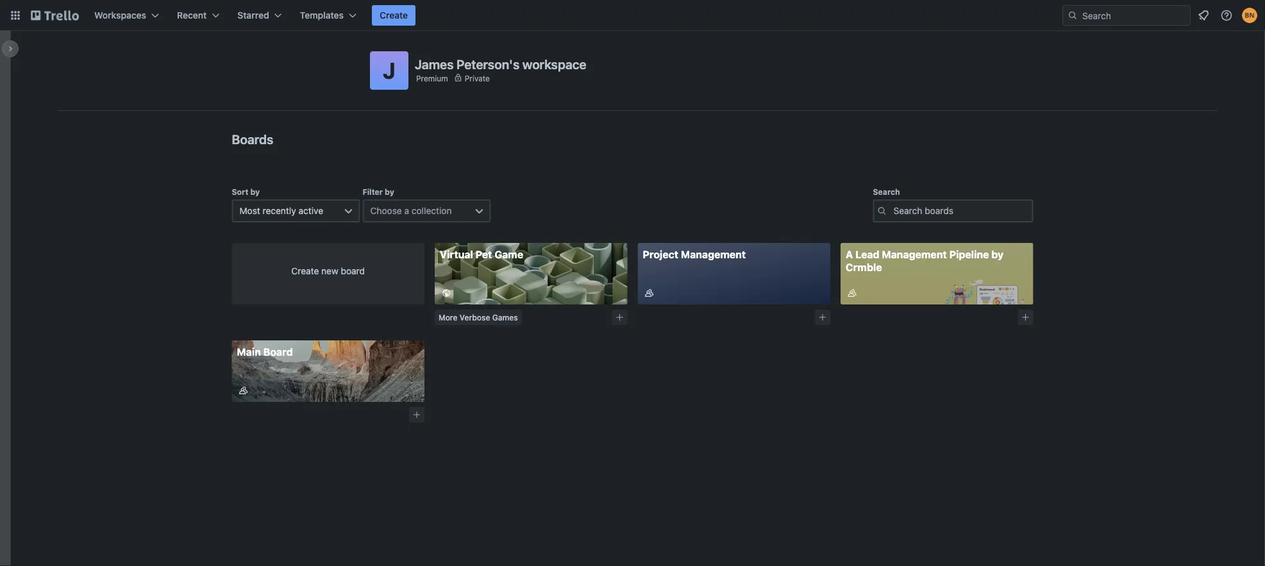 Task type: describe. For each thing, give the bounding box(es) containing it.
j
[[383, 57, 396, 84]]

main
[[237, 346, 261, 358]]

sm image for virtual pet game
[[440, 287, 453, 299]]

choose
[[370, 206, 402, 216]]

filter
[[363, 187, 383, 196]]

search image
[[1068, 10, 1078, 21]]

a lead management pipeline by crmble
[[846, 249, 1004, 274]]

management inside a lead management pipeline by crmble
[[882, 249, 947, 261]]

templates button
[[292, 5, 364, 26]]

ben nelson (bennelson96) image
[[1242, 8, 1258, 23]]

sm image for project management
[[643, 287, 656, 299]]

templates
[[300, 10, 344, 21]]

by inside a lead management pipeline by crmble
[[992, 249, 1004, 261]]

more verbose games
[[439, 313, 518, 322]]

virtual pet game
[[440, 249, 523, 261]]

back to home image
[[31, 5, 79, 26]]

recently
[[263, 206, 296, 216]]

lead
[[856, 249, 880, 261]]

choose a collection
[[370, 206, 452, 216]]

search
[[873, 187, 900, 196]]

virtual pet game link
[[435, 243, 628, 305]]

board
[[341, 266, 365, 276]]

by for most
[[250, 187, 260, 196]]

project management
[[643, 249, 746, 261]]

Search field
[[1078, 6, 1190, 25]]

workspaces button
[[87, 5, 167, 26]]

more verbose games button
[[435, 310, 522, 325]]

board
[[263, 346, 293, 358]]

pipeline
[[950, 249, 989, 261]]

add a new collection image
[[615, 313, 624, 322]]

project management link
[[638, 243, 830, 305]]

filter by
[[363, 187, 394, 196]]

peterson's
[[457, 56, 520, 72]]

Search text field
[[873, 199, 1033, 223]]

sm image for a lead management pipeline by crmble
[[846, 287, 859, 299]]

add a new collection image for main board
[[412, 410, 421, 419]]

workspaces
[[94, 10, 146, 21]]

virtual
[[440, 249, 473, 261]]

new
[[321, 266, 338, 276]]

boards
[[232, 131, 273, 147]]

private
[[465, 74, 490, 83]]

main board
[[237, 346, 293, 358]]

sort by
[[232, 187, 260, 196]]

starred
[[237, 10, 269, 21]]



Task type: vqa. For each thing, say whether or not it's contained in the screenshot.
leftmost from
no



Task type: locate. For each thing, give the bounding box(es) containing it.
pet
[[476, 249, 492, 261]]

2 horizontal spatial by
[[992, 249, 1004, 261]]

sm image down "project"
[[643, 287, 656, 299]]

1 horizontal spatial sm image
[[846, 287, 859, 299]]

management
[[681, 249, 746, 261], [882, 249, 947, 261]]

james peterson's workspace premium
[[415, 56, 587, 83]]

a lead management pipeline by crmble link
[[841, 243, 1033, 305]]

1 horizontal spatial add a new collection image
[[818, 313, 827, 322]]

0 vertical spatial sm image
[[643, 287, 656, 299]]

create button
[[372, 5, 416, 26]]

add a new collection image for project management
[[818, 313, 827, 322]]

create for create new board
[[291, 266, 319, 276]]

j button
[[370, 51, 409, 90]]

1 horizontal spatial by
[[385, 187, 394, 196]]

2 sm image from the left
[[846, 287, 859, 299]]

most recently active
[[240, 206, 323, 216]]

1 sm image from the left
[[440, 287, 453, 299]]

sm image inside project management "link"
[[643, 287, 656, 299]]

active
[[299, 206, 323, 216]]

recent button
[[169, 5, 227, 26]]

1 management from the left
[[681, 249, 746, 261]]

starred button
[[230, 5, 290, 26]]

a
[[846, 249, 853, 261]]

by right pipeline
[[992, 249, 1004, 261]]

sm image
[[643, 287, 656, 299], [237, 384, 250, 397]]

more
[[439, 313, 458, 322]]

recent
[[177, 10, 207, 21]]

sm image inside main board link
[[237, 384, 250, 397]]

open information menu image
[[1220, 9, 1233, 22]]

1 horizontal spatial sm image
[[643, 287, 656, 299]]

project
[[643, 249, 679, 261]]

0 notifications image
[[1196, 8, 1211, 23]]

by for choose
[[385, 187, 394, 196]]

add a new collection image
[[818, 313, 827, 322], [1021, 313, 1030, 322], [412, 410, 421, 419]]

2 horizontal spatial add a new collection image
[[1021, 313, 1030, 322]]

primary element
[[0, 0, 1265, 31]]

1 horizontal spatial management
[[882, 249, 947, 261]]

management right "project"
[[681, 249, 746, 261]]

0 horizontal spatial by
[[250, 187, 260, 196]]

sm image down crmble
[[846, 287, 859, 299]]

management right lead
[[882, 249, 947, 261]]

sm image
[[440, 287, 453, 299], [846, 287, 859, 299]]

game
[[495, 249, 523, 261]]

premium
[[416, 74, 448, 83]]

most
[[240, 206, 260, 216]]

by right sort
[[250, 187, 260, 196]]

1 horizontal spatial create
[[380, 10, 408, 21]]

0 horizontal spatial create
[[291, 266, 319, 276]]

management inside "link"
[[681, 249, 746, 261]]

0 vertical spatial create
[[380, 10, 408, 21]]

create left new
[[291, 266, 319, 276]]

main board link
[[232, 341, 425, 402]]

sm image inside virtual pet game link
[[440, 287, 453, 299]]

sm image for main board
[[237, 384, 250, 397]]

0 horizontal spatial add a new collection image
[[412, 410, 421, 419]]

a
[[404, 206, 409, 216]]

james
[[415, 56, 454, 72]]

create new board
[[291, 266, 365, 276]]

sm image down "main"
[[237, 384, 250, 397]]

add a new collection image for a lead management pipeline by crmble
[[1021, 313, 1030, 322]]

1 vertical spatial sm image
[[237, 384, 250, 397]]

0 horizontal spatial sm image
[[440, 287, 453, 299]]

create inside "create" button
[[380, 10, 408, 21]]

sort
[[232, 187, 248, 196]]

crmble
[[846, 261, 882, 274]]

sm image up more
[[440, 287, 453, 299]]

collection
[[412, 206, 452, 216]]

create up the j
[[380, 10, 408, 21]]

0 horizontal spatial management
[[681, 249, 746, 261]]

by right the filter
[[385, 187, 394, 196]]

2 management from the left
[[882, 249, 947, 261]]

verbose
[[460, 313, 490, 322]]

0 horizontal spatial sm image
[[237, 384, 250, 397]]

create
[[380, 10, 408, 21], [291, 266, 319, 276]]

games
[[492, 313, 518, 322]]

workspace
[[523, 56, 587, 72]]

by
[[250, 187, 260, 196], [385, 187, 394, 196], [992, 249, 1004, 261]]

create for create
[[380, 10, 408, 21]]

1 vertical spatial create
[[291, 266, 319, 276]]

sm image inside the a lead management pipeline by crmble link
[[846, 287, 859, 299]]



